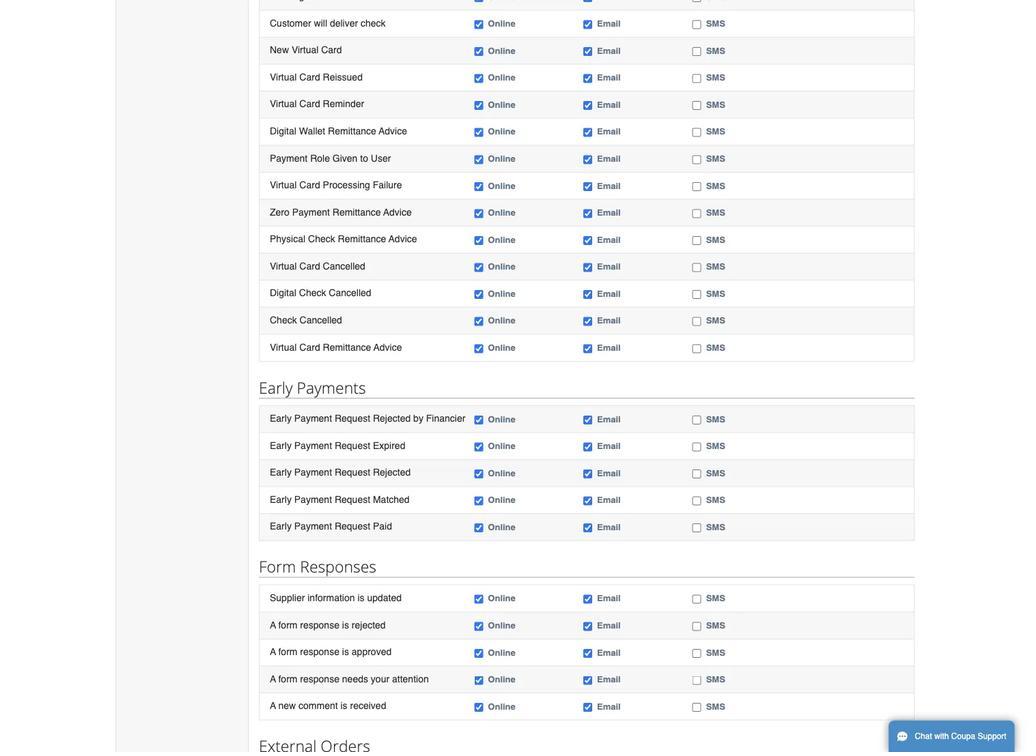 Task type: describe. For each thing, give the bounding box(es) containing it.
a form response needs your attention
[[270, 674, 429, 685]]

attention
[[392, 674, 429, 685]]

remittance for card
[[323, 342, 371, 353]]

early payment request paid
[[270, 521, 392, 532]]

zero
[[270, 207, 289, 218]]

check
[[361, 17, 386, 28]]

digital for digital wallet remittance advice
[[270, 125, 296, 136]]

check cancelled
[[270, 315, 342, 326]]

sms for a form response is rejected
[[706, 621, 725, 631]]

sms for a form response needs your attention
[[706, 675, 725, 685]]

sms for early payment request paid
[[706, 522, 725, 533]]

with
[[934, 732, 949, 742]]

customer will deliver check
[[270, 17, 386, 28]]

physical check remittance advice
[[270, 234, 417, 245]]

a for a new comment is received
[[270, 701, 276, 712]]

sms for digital wallet remittance advice
[[706, 127, 725, 137]]

sms for virtual card reminder
[[706, 99, 725, 110]]

customer
[[270, 17, 311, 28]]

sms for a form response is approved
[[706, 648, 725, 658]]

response for your
[[300, 674, 339, 685]]

payment for early payment request paid
[[294, 521, 332, 532]]

sms for supplier information is updated
[[706, 594, 725, 604]]

online for zero payment remittance advice
[[488, 208, 516, 218]]

is for received
[[341, 701, 347, 712]]

early for early payment request expired
[[270, 440, 292, 451]]

early for early payments
[[259, 377, 293, 398]]

advice for digital wallet remittance advice
[[379, 125, 407, 136]]

early payment request expired
[[270, 440, 405, 451]]

email for virtual card remittance advice
[[597, 343, 621, 353]]

online for digital check cancelled
[[488, 289, 516, 299]]

virtual for virtual card remittance advice
[[270, 342, 297, 353]]

cancelled for digital check cancelled
[[329, 288, 371, 299]]

email for early payment request paid
[[597, 522, 621, 533]]

by
[[413, 413, 423, 424]]

request for early payment request rejected
[[335, 467, 370, 478]]

responses
[[300, 557, 376, 578]]

virtual card cancelled
[[270, 261, 365, 272]]

sms for zero payment remittance advice
[[706, 208, 725, 218]]

paid
[[373, 521, 392, 532]]

online for supplier information is updated
[[488, 594, 516, 604]]

digital wallet remittance advice
[[270, 125, 407, 136]]

email for early payment request rejected
[[597, 468, 621, 478]]

a for a form response is rejected
[[270, 620, 276, 631]]

payment for zero payment remittance advice
[[292, 207, 330, 218]]

virtual card remittance advice
[[270, 342, 402, 353]]

digital for digital check cancelled
[[270, 288, 296, 299]]

online for virtual card remittance advice
[[488, 343, 516, 353]]

your
[[371, 674, 389, 685]]

sms for virtual card processing failure
[[706, 181, 725, 191]]

rejected
[[352, 620, 386, 631]]

check for digital
[[299, 288, 326, 299]]

payment for early payment request matched
[[294, 494, 332, 505]]

card for reissued
[[299, 71, 320, 82]]

advice for virtual card remittance advice
[[374, 342, 402, 353]]

virtual for virtual card cancelled
[[270, 261, 297, 272]]

virtual card reissued
[[270, 71, 363, 82]]

sms for physical check remittance advice
[[706, 235, 725, 245]]

sms for a new comment is received
[[706, 702, 725, 712]]

a form response is approved
[[270, 647, 392, 658]]

form responses
[[259, 557, 376, 578]]

email for check cancelled
[[597, 316, 621, 326]]

early for early payment request paid
[[270, 521, 292, 532]]

online for virtual card cancelled
[[488, 262, 516, 272]]

chat with coupa support button
[[889, 721, 1015, 753]]

chat with coupa support
[[915, 732, 1006, 742]]

form
[[259, 557, 296, 578]]

reminder
[[323, 98, 364, 109]]

zero payment remittance advice
[[270, 207, 412, 218]]

new
[[270, 44, 289, 55]]

online for a form response is approved
[[488, 648, 516, 658]]

response for rejected
[[300, 620, 339, 631]]

form for a form response is approved
[[278, 647, 297, 658]]

email for a form response is rejected
[[597, 621, 621, 631]]

request for early payment request matched
[[335, 494, 370, 505]]

is left updated
[[358, 593, 364, 604]]

advice for physical check remittance advice
[[389, 234, 417, 245]]

card for reminder
[[299, 98, 320, 109]]

reissued
[[323, 71, 363, 82]]

wallet
[[299, 125, 325, 136]]

processing
[[323, 180, 370, 190]]

sms for early payment request expired
[[706, 441, 725, 451]]

sms for early payment request rejected by financier
[[706, 414, 725, 424]]

email for digital check cancelled
[[597, 289, 621, 299]]

early payment request rejected by financier
[[270, 413, 465, 424]]

financier
[[426, 413, 465, 424]]

virtual right new
[[292, 44, 319, 55]]

sms for virtual card cancelled
[[706, 262, 725, 272]]

new
[[278, 701, 296, 712]]

online for check cancelled
[[488, 316, 516, 326]]

early for early payment request matched
[[270, 494, 292, 505]]

approved
[[352, 647, 392, 658]]

sms for customer will deliver check
[[706, 18, 725, 29]]



Task type: vqa. For each thing, say whether or not it's contained in the screenshot.
Payment the 'Remittance'
yes



Task type: locate. For each thing, give the bounding box(es) containing it.
online for new virtual card
[[488, 45, 516, 56]]

7 sms from the top
[[706, 181, 725, 191]]

payment down early payment request expired
[[294, 467, 332, 478]]

rejected for early payment request rejected by financier
[[373, 413, 411, 424]]

email for physical check remittance advice
[[597, 235, 621, 245]]

check
[[308, 234, 335, 245], [299, 288, 326, 299], [270, 315, 297, 326]]

sms for digital check cancelled
[[706, 289, 725, 299]]

5 online from the top
[[488, 127, 516, 137]]

2 vertical spatial form
[[278, 674, 297, 685]]

21 online from the top
[[488, 648, 516, 658]]

card down check cancelled
[[299, 342, 320, 353]]

email for payment role given to user
[[597, 154, 621, 164]]

is
[[358, 593, 364, 604], [342, 620, 349, 631], [342, 647, 349, 658], [341, 701, 347, 712]]

13 sms from the top
[[706, 343, 725, 353]]

remittance for check
[[338, 234, 386, 245]]

1 vertical spatial response
[[300, 647, 339, 658]]

early left the "payments"
[[259, 377, 293, 398]]

payment
[[270, 153, 308, 163], [292, 207, 330, 218], [294, 413, 332, 424], [294, 440, 332, 451], [294, 467, 332, 478], [294, 494, 332, 505], [294, 521, 332, 532]]

a for a form response is approved
[[270, 647, 276, 658]]

1 vertical spatial rejected
[[373, 467, 411, 478]]

14 online from the top
[[488, 414, 516, 424]]

response down a form response is rejected
[[300, 647, 339, 658]]

is for rejected
[[342, 620, 349, 631]]

cancelled down digital check cancelled
[[300, 315, 342, 326]]

response
[[300, 620, 339, 631], [300, 647, 339, 658], [300, 674, 339, 685]]

cancelled down virtual card cancelled
[[329, 288, 371, 299]]

request down the early payment request matched
[[335, 521, 370, 532]]

rejected
[[373, 413, 411, 424], [373, 467, 411, 478]]

advice for zero payment remittance advice
[[383, 207, 412, 218]]

1 online from the top
[[488, 18, 516, 29]]

check for physical
[[308, 234, 335, 245]]

email for customer will deliver check
[[597, 18, 621, 29]]

12 email from the top
[[597, 316, 621, 326]]

4 online from the top
[[488, 99, 516, 110]]

remittance down zero payment remittance advice
[[338, 234, 386, 245]]

22 sms from the top
[[706, 675, 725, 685]]

sms for virtual card remittance advice
[[706, 343, 725, 353]]

is for approved
[[342, 647, 349, 658]]

1 form from the top
[[278, 620, 297, 631]]

card down customer will deliver check
[[321, 44, 342, 55]]

2 vertical spatial check
[[270, 315, 297, 326]]

1 email from the top
[[597, 18, 621, 29]]

23 email from the top
[[597, 702, 621, 712]]

email
[[597, 18, 621, 29], [597, 45, 621, 56], [597, 72, 621, 83], [597, 99, 621, 110], [597, 127, 621, 137], [597, 154, 621, 164], [597, 181, 621, 191], [597, 208, 621, 218], [597, 235, 621, 245], [597, 262, 621, 272], [597, 289, 621, 299], [597, 316, 621, 326], [597, 343, 621, 353], [597, 414, 621, 424], [597, 441, 621, 451], [597, 468, 621, 478], [597, 495, 621, 506], [597, 522, 621, 533], [597, 594, 621, 604], [597, 621, 621, 631], [597, 648, 621, 658], [597, 675, 621, 685], [597, 702, 621, 712]]

2 vertical spatial cancelled
[[300, 315, 342, 326]]

request
[[335, 413, 370, 424], [335, 440, 370, 451], [335, 467, 370, 478], [335, 494, 370, 505], [335, 521, 370, 532]]

11 online from the top
[[488, 289, 516, 299]]

7 email from the top
[[597, 181, 621, 191]]

needs
[[342, 674, 368, 685]]

20 online from the top
[[488, 621, 516, 631]]

3 online from the top
[[488, 72, 516, 83]]

email for early payment request matched
[[597, 495, 621, 506]]

digital
[[270, 125, 296, 136], [270, 288, 296, 299]]

9 sms from the top
[[706, 235, 725, 245]]

payment left role
[[270, 153, 308, 163]]

virtual up zero
[[270, 180, 297, 190]]

form up new
[[278, 674, 297, 685]]

rejected left by in the left of the page
[[373, 413, 411, 424]]

email for new virtual card
[[597, 45, 621, 56]]

23 sms from the top
[[706, 702, 725, 712]]

13 email from the top
[[597, 343, 621, 353]]

email for virtual card reissued
[[597, 72, 621, 83]]

15 sms from the top
[[706, 441, 725, 451]]

19 online from the top
[[488, 594, 516, 604]]

1 vertical spatial digital
[[270, 288, 296, 299]]

remittance up given at left top
[[328, 125, 376, 136]]

virtual down check cancelled
[[270, 342, 297, 353]]

a
[[270, 620, 276, 631], [270, 647, 276, 658], [270, 674, 276, 685], [270, 701, 276, 712]]

email for supplier information is updated
[[597, 594, 621, 604]]

online for customer will deliver check
[[488, 18, 516, 29]]

form
[[278, 620, 297, 631], [278, 647, 297, 658], [278, 674, 297, 685]]

supplier
[[270, 593, 305, 604]]

14 sms from the top
[[706, 414, 725, 424]]

request up early payment request expired
[[335, 413, 370, 424]]

17 online from the top
[[488, 495, 516, 506]]

a new comment is received
[[270, 701, 386, 712]]

21 sms from the top
[[706, 648, 725, 658]]

remittance up the "payments"
[[323, 342, 371, 353]]

6 email from the top
[[597, 154, 621, 164]]

16 online from the top
[[488, 468, 516, 478]]

18 online from the top
[[488, 522, 516, 533]]

3 email from the top
[[597, 72, 621, 83]]

response up a form response is approved
[[300, 620, 339, 631]]

digital up check cancelled
[[270, 288, 296, 299]]

1 rejected from the top
[[373, 413, 411, 424]]

online for a new comment is received
[[488, 702, 516, 712]]

5 email from the top
[[597, 127, 621, 137]]

expired
[[373, 440, 405, 451]]

3 response from the top
[[300, 674, 339, 685]]

3 request from the top
[[335, 467, 370, 478]]

payment up early payment request paid
[[294, 494, 332, 505]]

to
[[360, 153, 368, 163]]

online for virtual card processing failure
[[488, 181, 516, 191]]

payment right zero
[[292, 207, 330, 218]]

11 email from the top
[[597, 289, 621, 299]]

13 online from the top
[[488, 343, 516, 353]]

3 a from the top
[[270, 674, 276, 685]]

19 email from the top
[[597, 594, 621, 604]]

information
[[308, 593, 355, 604]]

2 rejected from the top
[[373, 467, 411, 478]]

10 online from the top
[[488, 262, 516, 272]]

sms for early payment request rejected
[[706, 468, 725, 478]]

cancelled
[[323, 261, 365, 272], [329, 288, 371, 299], [300, 315, 342, 326]]

1 vertical spatial form
[[278, 647, 297, 658]]

16 email from the top
[[597, 468, 621, 478]]

6 online from the top
[[488, 154, 516, 164]]

virtual card reminder
[[270, 98, 364, 109]]

0 vertical spatial check
[[308, 234, 335, 245]]

support
[[978, 732, 1006, 742]]

failure
[[373, 180, 402, 190]]

card down new virtual card
[[299, 71, 320, 82]]

is left 'approved'
[[342, 647, 349, 658]]

payment role given to user
[[270, 153, 391, 163]]

cancelled for virtual card cancelled
[[323, 261, 365, 272]]

18 email from the top
[[597, 522, 621, 533]]

9 email from the top
[[597, 235, 621, 245]]

early up form
[[270, 521, 292, 532]]

7 online from the top
[[488, 181, 516, 191]]

8 email from the top
[[597, 208, 621, 218]]

sms for check cancelled
[[706, 316, 725, 326]]

payment for early payment request rejected
[[294, 467, 332, 478]]

online for a form response is rejected
[[488, 621, 516, 631]]

will
[[314, 17, 327, 28]]

request down 'early payment request rejected'
[[335, 494, 370, 505]]

updated
[[367, 593, 402, 604]]

early up early payment request paid
[[270, 494, 292, 505]]

15 email from the top
[[597, 441, 621, 451]]

12 sms from the top
[[706, 316, 725, 326]]

11 sms from the top
[[706, 289, 725, 299]]

early up 'early payment request rejected'
[[270, 440, 292, 451]]

2 vertical spatial response
[[300, 674, 339, 685]]

4 request from the top
[[335, 494, 370, 505]]

email for a form response is approved
[[597, 648, 621, 658]]

None checkbox
[[692, 20, 701, 29], [474, 47, 483, 56], [474, 74, 483, 83], [692, 74, 701, 83], [474, 101, 483, 110], [583, 101, 592, 110], [583, 128, 592, 137], [692, 155, 701, 164], [692, 182, 701, 191], [474, 209, 483, 218], [692, 209, 701, 218], [583, 236, 592, 245], [474, 263, 483, 272], [692, 290, 701, 299], [474, 317, 483, 326], [692, 317, 701, 326], [474, 344, 483, 353], [583, 344, 592, 353], [692, 344, 701, 353], [474, 416, 483, 425], [583, 416, 592, 425], [474, 443, 483, 452], [692, 443, 701, 452], [583, 497, 592, 506], [692, 497, 701, 506], [474, 524, 483, 533], [583, 524, 592, 533], [692, 524, 701, 533], [474, 595, 483, 604], [583, 595, 592, 604], [692, 595, 701, 604], [474, 622, 483, 631], [583, 622, 592, 631], [692, 622, 701, 631], [583, 649, 592, 658], [474, 677, 483, 685], [692, 677, 701, 685], [474, 704, 483, 712], [583, 704, 592, 712], [692, 20, 701, 29], [474, 47, 483, 56], [474, 74, 483, 83], [692, 74, 701, 83], [474, 101, 483, 110], [583, 101, 592, 110], [583, 128, 592, 137], [692, 155, 701, 164], [692, 182, 701, 191], [474, 209, 483, 218], [692, 209, 701, 218], [583, 236, 592, 245], [474, 263, 483, 272], [692, 290, 701, 299], [474, 317, 483, 326], [692, 317, 701, 326], [474, 344, 483, 353], [583, 344, 592, 353], [692, 344, 701, 353], [474, 416, 483, 425], [583, 416, 592, 425], [474, 443, 483, 452], [692, 443, 701, 452], [583, 497, 592, 506], [692, 497, 701, 506], [474, 524, 483, 533], [583, 524, 592, 533], [692, 524, 701, 533], [474, 595, 483, 604], [583, 595, 592, 604], [692, 595, 701, 604], [474, 622, 483, 631], [583, 622, 592, 631], [692, 622, 701, 631], [583, 649, 592, 658], [474, 677, 483, 685], [692, 677, 701, 685], [474, 704, 483, 712], [583, 704, 592, 712]]

early for early payment request rejected
[[270, 467, 292, 478]]

0 vertical spatial response
[[300, 620, 339, 631]]

matched
[[373, 494, 410, 505]]

22 online from the top
[[488, 675, 516, 685]]

1 a from the top
[[270, 620, 276, 631]]

request for early payment request rejected by financier
[[335, 413, 370, 424]]

check up virtual card cancelled
[[308, 234, 335, 245]]

payment up 'early payment request rejected'
[[294, 440, 332, 451]]

is left rejected
[[342, 620, 349, 631]]

role
[[310, 153, 330, 163]]

online for a form response needs your attention
[[488, 675, 516, 685]]

10 sms from the top
[[706, 262, 725, 272]]

digital left wallet
[[270, 125, 296, 136]]

is left received
[[341, 701, 347, 712]]

check down virtual card cancelled
[[299, 288, 326, 299]]

form for a form response needs your attention
[[278, 674, 297, 685]]

remittance
[[328, 125, 376, 136], [333, 207, 381, 218], [338, 234, 386, 245], [323, 342, 371, 353]]

card for cancelled
[[299, 261, 320, 272]]

sms for virtual card reissued
[[706, 72, 725, 83]]

chat
[[915, 732, 932, 742]]

email for virtual card reminder
[[597, 99, 621, 110]]

1 response from the top
[[300, 620, 339, 631]]

request up 'early payment request rejected'
[[335, 440, 370, 451]]

given
[[333, 153, 358, 163]]

0 vertical spatial digital
[[270, 125, 296, 136]]

online for early payment request matched
[[488, 495, 516, 506]]

4 sms from the top
[[706, 99, 725, 110]]

17 sms from the top
[[706, 495, 725, 506]]

email for early payment request expired
[[597, 441, 621, 451]]

remittance for wallet
[[328, 125, 376, 136]]

21 email from the top
[[597, 648, 621, 658]]

payment for early payment request expired
[[294, 440, 332, 451]]

9 online from the top
[[488, 235, 516, 245]]

early
[[259, 377, 293, 398], [270, 413, 292, 424], [270, 440, 292, 451], [270, 467, 292, 478], [270, 494, 292, 505], [270, 521, 292, 532]]

early for early payment request rejected by financier
[[270, 413, 292, 424]]

payment for early payment request rejected by financier
[[294, 413, 332, 424]]

20 sms from the top
[[706, 621, 725, 631]]

sms for payment role given to user
[[706, 154, 725, 164]]

virtual down physical
[[270, 261, 297, 272]]

card for remittance
[[299, 342, 320, 353]]

5 sms from the top
[[706, 127, 725, 137]]

early payment request rejected
[[270, 467, 411, 478]]

request up the early payment request matched
[[335, 467, 370, 478]]

early down early payment request expired
[[270, 467, 292, 478]]

remittance for payment
[[333, 207, 381, 218]]

card up digital check cancelled
[[299, 261, 320, 272]]

virtual for virtual card reissued
[[270, 71, 297, 82]]

22 email from the top
[[597, 675, 621, 685]]

3 form from the top
[[278, 674, 297, 685]]

5 request from the top
[[335, 521, 370, 532]]

deliver
[[330, 17, 358, 28]]

0 vertical spatial cancelled
[[323, 261, 365, 272]]

online for physical check remittance advice
[[488, 235, 516, 245]]

online
[[488, 18, 516, 29], [488, 45, 516, 56], [488, 72, 516, 83], [488, 99, 516, 110], [488, 127, 516, 137], [488, 154, 516, 164], [488, 181, 516, 191], [488, 208, 516, 218], [488, 235, 516, 245], [488, 262, 516, 272], [488, 289, 516, 299], [488, 316, 516, 326], [488, 343, 516, 353], [488, 414, 516, 424], [488, 441, 516, 451], [488, 468, 516, 478], [488, 495, 516, 506], [488, 522, 516, 533], [488, 594, 516, 604], [488, 621, 516, 631], [488, 648, 516, 658], [488, 675, 516, 685], [488, 702, 516, 712]]

digital check cancelled
[[270, 288, 371, 299]]

virtual card processing failure
[[270, 180, 402, 190]]

payments
[[297, 377, 366, 398]]

email for virtual card processing failure
[[597, 181, 621, 191]]

15 online from the top
[[488, 441, 516, 451]]

4 a from the top
[[270, 701, 276, 712]]

virtual down new
[[270, 71, 297, 82]]

payment down early payments
[[294, 413, 332, 424]]

17 email from the top
[[597, 495, 621, 506]]

coupa
[[951, 732, 975, 742]]

email for a form response needs your attention
[[597, 675, 621, 685]]

2 digital from the top
[[270, 288, 296, 299]]

10 email from the top
[[597, 262, 621, 272]]

1 vertical spatial check
[[299, 288, 326, 299]]

0 vertical spatial form
[[278, 620, 297, 631]]

2 sms from the top
[[706, 45, 725, 56]]

3 sms from the top
[[706, 72, 725, 83]]

2 email from the top
[[597, 45, 621, 56]]

23 online from the top
[[488, 702, 516, 712]]

virtual for virtual card processing failure
[[270, 180, 297, 190]]

online for payment role given to user
[[488, 154, 516, 164]]

early payment request matched
[[270, 494, 410, 505]]

19 sms from the top
[[706, 594, 725, 604]]

email for a new comment is received
[[597, 702, 621, 712]]

None checkbox
[[474, 0, 483, 2], [583, 0, 592, 2], [692, 0, 701, 2], [474, 20, 483, 29], [583, 20, 592, 29], [583, 47, 592, 56], [692, 47, 701, 56], [583, 74, 592, 83], [692, 101, 701, 110], [474, 128, 483, 137], [692, 128, 701, 137], [474, 155, 483, 164], [583, 155, 592, 164], [474, 182, 483, 191], [583, 182, 592, 191], [583, 209, 592, 218], [474, 236, 483, 245], [692, 236, 701, 245], [583, 263, 592, 272], [692, 263, 701, 272], [474, 290, 483, 299], [583, 290, 592, 299], [583, 317, 592, 326], [692, 416, 701, 425], [583, 443, 592, 452], [474, 470, 483, 479], [583, 470, 592, 479], [692, 470, 701, 479], [474, 497, 483, 506], [474, 649, 483, 658], [692, 649, 701, 658], [583, 677, 592, 685], [692, 704, 701, 712], [474, 0, 483, 2], [583, 0, 592, 2], [692, 0, 701, 2], [474, 20, 483, 29], [583, 20, 592, 29], [583, 47, 592, 56], [692, 47, 701, 56], [583, 74, 592, 83], [692, 101, 701, 110], [474, 128, 483, 137], [692, 128, 701, 137], [474, 155, 483, 164], [583, 155, 592, 164], [474, 182, 483, 191], [583, 182, 592, 191], [583, 209, 592, 218], [474, 236, 483, 245], [692, 236, 701, 245], [583, 263, 592, 272], [692, 263, 701, 272], [474, 290, 483, 299], [583, 290, 592, 299], [583, 317, 592, 326], [692, 416, 701, 425], [583, 443, 592, 452], [474, 470, 483, 479], [583, 470, 592, 479], [692, 470, 701, 479], [474, 497, 483, 506], [474, 649, 483, 658], [692, 649, 701, 658], [583, 677, 592, 685], [692, 704, 701, 712]]

card for processing
[[299, 180, 320, 190]]

rejected for early payment request rejected
[[373, 467, 411, 478]]

sms for new virtual card
[[706, 45, 725, 56]]

12 online from the top
[[488, 316, 516, 326]]

a form response is rejected
[[270, 620, 386, 631]]

8 sms from the top
[[706, 208, 725, 218]]

online for early payment request paid
[[488, 522, 516, 533]]

online for digital wallet remittance advice
[[488, 127, 516, 137]]

card up wallet
[[299, 98, 320, 109]]

form down a form response is rejected
[[278, 647, 297, 658]]

a for a form response needs your attention
[[270, 674, 276, 685]]

remittance down processing
[[333, 207, 381, 218]]

supplier information is updated
[[270, 593, 402, 604]]

online for early payment request rejected by financier
[[488, 414, 516, 424]]

physical
[[270, 234, 305, 245]]

6 sms from the top
[[706, 154, 725, 164]]

1 request from the top
[[335, 413, 370, 424]]

2 form from the top
[[278, 647, 297, 658]]

email for zero payment remittance advice
[[597, 208, 621, 218]]

18 sms from the top
[[706, 522, 725, 533]]

response up comment
[[300, 674, 339, 685]]

advice
[[379, 125, 407, 136], [383, 207, 412, 218], [389, 234, 417, 245], [374, 342, 402, 353]]

rejected up "matched"
[[373, 467, 411, 478]]

sms
[[706, 18, 725, 29], [706, 45, 725, 56], [706, 72, 725, 83], [706, 99, 725, 110], [706, 127, 725, 137], [706, 154, 725, 164], [706, 181, 725, 191], [706, 208, 725, 218], [706, 235, 725, 245], [706, 262, 725, 272], [706, 289, 725, 299], [706, 316, 725, 326], [706, 343, 725, 353], [706, 414, 725, 424], [706, 441, 725, 451], [706, 468, 725, 478], [706, 495, 725, 506], [706, 522, 725, 533], [706, 594, 725, 604], [706, 621, 725, 631], [706, 648, 725, 658], [706, 675, 725, 685], [706, 702, 725, 712]]

virtual down virtual card reissued
[[270, 98, 297, 109]]

request for early payment request expired
[[335, 440, 370, 451]]

8 online from the top
[[488, 208, 516, 218]]

1 vertical spatial cancelled
[[329, 288, 371, 299]]

payment down the early payment request matched
[[294, 521, 332, 532]]

16 sms from the top
[[706, 468, 725, 478]]

check down digital check cancelled
[[270, 315, 297, 326]]

form for a form response is rejected
[[278, 620, 297, 631]]

early down early payments
[[270, 413, 292, 424]]

20 email from the top
[[597, 621, 621, 631]]

2 response from the top
[[300, 647, 339, 658]]

email for virtual card cancelled
[[597, 262, 621, 272]]

online for virtual card reissued
[[488, 72, 516, 83]]

virtual for virtual card reminder
[[270, 98, 297, 109]]

cancelled down physical check remittance advice
[[323, 261, 365, 272]]

2 request from the top
[[335, 440, 370, 451]]

14 email from the top
[[597, 414, 621, 424]]

sms for early payment request matched
[[706, 495, 725, 506]]

new virtual card
[[270, 44, 342, 55]]

user
[[371, 153, 391, 163]]

early payments
[[259, 377, 366, 398]]

comment
[[299, 701, 338, 712]]

virtual
[[292, 44, 319, 55], [270, 71, 297, 82], [270, 98, 297, 109], [270, 180, 297, 190], [270, 261, 297, 272], [270, 342, 297, 353]]

request for early payment request paid
[[335, 521, 370, 532]]

1 sms from the top
[[706, 18, 725, 29]]

card down role
[[299, 180, 320, 190]]

form down supplier
[[278, 620, 297, 631]]

2 a from the top
[[270, 647, 276, 658]]

1 digital from the top
[[270, 125, 296, 136]]

response for approved
[[300, 647, 339, 658]]

4 email from the top
[[597, 99, 621, 110]]

2 online from the top
[[488, 45, 516, 56]]

0 vertical spatial rejected
[[373, 413, 411, 424]]

received
[[350, 701, 386, 712]]

card
[[321, 44, 342, 55], [299, 71, 320, 82], [299, 98, 320, 109], [299, 180, 320, 190], [299, 261, 320, 272], [299, 342, 320, 353]]



